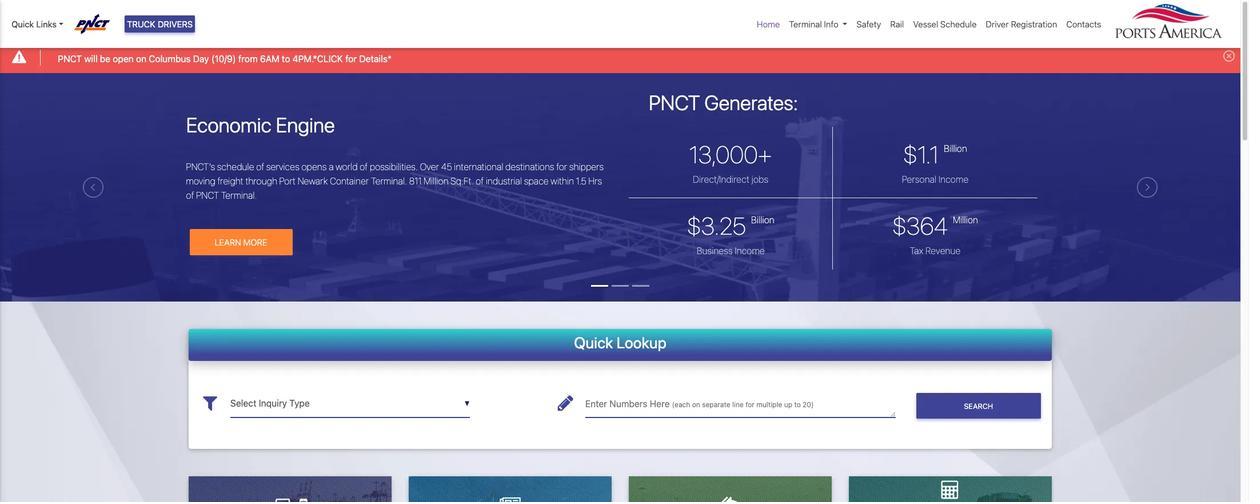 Task type: locate. For each thing, give the bounding box(es) containing it.
1 horizontal spatial to
[[795, 401, 801, 410]]

0 vertical spatial billion
[[945, 143, 968, 154]]

on inside "alert"
[[136, 54, 146, 64]]

2 vertical spatial for
[[746, 401, 755, 410]]

schedule
[[217, 162, 254, 172]]

$1.1 billion
[[904, 140, 968, 169]]

0 vertical spatial for
[[346, 54, 357, 64]]

1 vertical spatial pnct
[[649, 91, 701, 115]]

for inside "alert"
[[346, 54, 357, 64]]

0 vertical spatial income
[[939, 174, 969, 185]]

on right open
[[136, 54, 146, 64]]

million
[[424, 176, 449, 186], [954, 215, 979, 225]]

pnct inside pnct's schedule of services opens a world of possibilities.                                 over 45 international destinations for shippers moving freight through port newark container terminal.                                 811 million sq.ft. of industrial space within 1.5 hrs of pnct terminal.
[[196, 190, 219, 201]]

tax
[[910, 246, 924, 256]]

0 horizontal spatial pnct
[[58, 54, 82, 64]]

personal income
[[902, 174, 969, 185]]

income for $3.25
[[735, 246, 765, 256]]

to right "up"
[[795, 401, 801, 410]]

a
[[329, 162, 334, 172]]

economic
[[186, 112, 272, 137]]

1 horizontal spatial for
[[557, 162, 568, 172]]

for inside pnct's schedule of services opens a world of possibilities.                                 over 45 international destinations for shippers moving freight through port newark container terminal.                                 811 million sq.ft. of industrial space within 1.5 hrs of pnct terminal.
[[557, 162, 568, 172]]

0 vertical spatial pnct
[[58, 54, 82, 64]]

search
[[965, 403, 994, 411]]

of up through
[[256, 162, 264, 172]]

contacts
[[1067, 19, 1102, 29]]

for up within
[[557, 162, 568, 172]]

welcome to port newmark container terminal image
[[0, 73, 1241, 366]]

0 horizontal spatial billion
[[752, 215, 775, 225]]

for right line
[[746, 401, 755, 410]]

to for 4pm.*click
[[282, 54, 290, 64]]

hrs
[[589, 176, 602, 186]]

of down moving
[[186, 190, 194, 201]]

income
[[939, 174, 969, 185], [735, 246, 765, 256]]

pnct
[[58, 54, 82, 64], [649, 91, 701, 115], [196, 190, 219, 201]]

None text field
[[586, 390, 896, 418]]

here
[[650, 399, 670, 410]]

close image
[[1224, 51, 1236, 62]]

quick links link
[[11, 18, 63, 31]]

on right (each
[[693, 401, 701, 410]]

income for $1.1
[[939, 174, 969, 185]]

pnct inside pnct will be open on columbus day (10/9) from 6am to 4pm.*click for details* link
[[58, 54, 82, 64]]

2 horizontal spatial pnct
[[649, 91, 701, 115]]

quick for quick links
[[11, 19, 34, 29]]

million inside $364 million
[[954, 215, 979, 225]]

of
[[256, 162, 264, 172], [360, 162, 368, 172], [476, 176, 484, 186], [186, 190, 194, 201]]

billion inside $1.1 billion
[[945, 143, 968, 154]]

million down the over
[[424, 176, 449, 186]]

0 horizontal spatial to
[[282, 54, 290, 64]]

within
[[551, 176, 574, 186]]

quick lookup
[[574, 334, 667, 352]]

pnct for pnct generates:
[[649, 91, 701, 115]]

0 horizontal spatial terminal.
[[221, 190, 257, 201]]

1 horizontal spatial million
[[954, 215, 979, 225]]

1 horizontal spatial billion
[[945, 143, 968, 154]]

0 vertical spatial million
[[424, 176, 449, 186]]

0 horizontal spatial for
[[346, 54, 357, 64]]

1 horizontal spatial terminal.
[[371, 176, 407, 186]]

2 vertical spatial pnct
[[196, 190, 219, 201]]

13,000+ direct/indirect jobs
[[690, 140, 773, 185]]

through
[[246, 176, 277, 186]]

for left details*
[[346, 54, 357, 64]]

1 horizontal spatial pnct
[[196, 190, 219, 201]]

1 horizontal spatial quick
[[574, 334, 614, 352]]

truck
[[127, 19, 156, 29]]

container
[[330, 176, 369, 186]]

0 horizontal spatial quick
[[11, 19, 34, 29]]

2 horizontal spatial for
[[746, 401, 755, 410]]

home
[[757, 19, 780, 29]]

1 horizontal spatial income
[[939, 174, 969, 185]]

0 vertical spatial to
[[282, 54, 290, 64]]

quick left links
[[11, 19, 34, 29]]

terminal info link
[[785, 13, 853, 35]]

0 horizontal spatial on
[[136, 54, 146, 64]]

0 horizontal spatial income
[[735, 246, 765, 256]]

pnct generates:
[[649, 91, 798, 115]]

drivers
[[158, 19, 193, 29]]

quick
[[11, 19, 34, 29], [574, 334, 614, 352]]

pnct's
[[186, 162, 215, 172]]

terminal.
[[371, 176, 407, 186], [221, 190, 257, 201]]

$364
[[893, 211, 948, 240]]

income down $3.25 billion
[[735, 246, 765, 256]]

1 vertical spatial on
[[693, 401, 701, 410]]

separate
[[703, 401, 731, 410]]

0 vertical spatial terminal.
[[371, 176, 407, 186]]

1 vertical spatial to
[[795, 401, 801, 410]]

income down $1.1 billion
[[939, 174, 969, 185]]

truck drivers
[[127, 19, 193, 29]]

mobile image
[[300, 497, 308, 503]]

1 horizontal spatial on
[[693, 401, 701, 410]]

45
[[441, 162, 452, 172]]

terminal. down possibilities.
[[371, 176, 407, 186]]

international
[[454, 162, 504, 172]]

1 vertical spatial million
[[954, 215, 979, 225]]

billion
[[945, 143, 968, 154], [752, 215, 775, 225]]

to inside enter numbers here (each on separate line for multiple up to 20)
[[795, 401, 801, 410]]

moving
[[186, 176, 215, 186]]

on inside enter numbers here (each on separate line for multiple up to 20)
[[693, 401, 701, 410]]

jobs
[[752, 174, 769, 185]]

industrial
[[486, 176, 522, 186]]

billion for $1.1
[[945, 143, 968, 154]]

1 vertical spatial quick
[[574, 334, 614, 352]]

line
[[733, 401, 744, 410]]

newark
[[298, 176, 328, 186]]

on for separate
[[693, 401, 701, 410]]

terminal info
[[790, 19, 839, 29]]

billion right "$1.1"
[[945, 143, 968, 154]]

1 vertical spatial income
[[735, 246, 765, 256]]

billion down jobs
[[752, 215, 775, 225]]

billion inside $3.25 billion
[[752, 215, 775, 225]]

to right "6am" at the left of the page
[[282, 54, 290, 64]]

safety
[[857, 19, 882, 29]]

$1.1
[[904, 140, 939, 169]]

services
[[266, 162, 300, 172]]

of down international on the top left
[[476, 176, 484, 186]]

rail link
[[886, 13, 909, 35]]

0 vertical spatial quick
[[11, 19, 34, 29]]

0 vertical spatial on
[[136, 54, 146, 64]]

business income
[[697, 246, 765, 256]]

million up revenue
[[954, 215, 979, 225]]

enter numbers here (each on separate line for multiple up to 20)
[[586, 399, 814, 410]]

None text field
[[231, 390, 470, 418]]

0 horizontal spatial million
[[424, 176, 449, 186]]

business
[[697, 246, 733, 256]]

world
[[336, 162, 358, 172]]

pnct will be open on columbus day (10/9) from 6am to 4pm.*click for details* link
[[58, 52, 392, 66]]

13,000+
[[690, 140, 773, 169]]

to inside pnct will be open on columbus day (10/9) from 6am to 4pm.*click for details* link
[[282, 54, 290, 64]]

links
[[36, 19, 57, 29]]

1 vertical spatial billion
[[752, 215, 775, 225]]

quick for quick lookup
[[574, 334, 614, 352]]

lookup
[[617, 334, 667, 352]]

on
[[136, 54, 146, 64], [693, 401, 701, 410]]

pnct will be open on columbus day (10/9) from 6am to 4pm.*click for details* alert
[[0, 42, 1241, 73]]

quick left lookup at the bottom
[[574, 334, 614, 352]]

generates:
[[705, 91, 798, 115]]

1 vertical spatial for
[[557, 162, 568, 172]]

1 vertical spatial terminal.
[[221, 190, 257, 201]]

to
[[282, 54, 290, 64], [795, 401, 801, 410]]

possibilities.
[[370, 162, 418, 172]]

of right world
[[360, 162, 368, 172]]

million inside pnct's schedule of services opens a world of possibilities.                                 over 45 international destinations for shippers moving freight through port newark container terminal.                                 811 million sq.ft. of industrial space within 1.5 hrs of pnct terminal.
[[424, 176, 449, 186]]

terminal. down freight
[[221, 190, 257, 201]]



Task type: vqa. For each thing, say whether or not it's contained in the screenshot.
separate
yes



Task type: describe. For each thing, give the bounding box(es) containing it.
details*
[[359, 54, 392, 64]]

freight
[[218, 176, 244, 186]]

schedule
[[941, 19, 977, 29]]

engine
[[276, 112, 335, 137]]

vessel schedule link
[[909, 13, 982, 35]]

quick links
[[11, 19, 57, 29]]

more
[[244, 237, 267, 248]]

shippers
[[570, 162, 604, 172]]

on for columbus
[[136, 54, 146, 64]]

revenue
[[926, 246, 961, 256]]

1.5
[[576, 176, 587, 186]]

811
[[409, 176, 422, 186]]

(each
[[673, 401, 691, 410]]

terminal
[[790, 19, 822, 29]]

multiple
[[757, 401, 783, 410]]

from
[[238, 54, 258, 64]]

economic engine
[[186, 112, 335, 137]]

$364 million
[[893, 211, 979, 240]]

vessel
[[914, 19, 939, 29]]

(10/9)
[[212, 54, 236, 64]]

columbus
[[149, 54, 191, 64]]

20)
[[803, 401, 814, 410]]

sq.ft.
[[451, 176, 474, 186]]

tax revenue
[[910, 246, 961, 256]]

open
[[113, 54, 134, 64]]

learn more
[[215, 237, 267, 248]]

driver registration
[[986, 19, 1058, 29]]

port
[[279, 176, 296, 186]]

registration
[[1012, 19, 1058, 29]]

will
[[84, 54, 98, 64]]

search button
[[917, 394, 1042, 419]]

vessel schedule
[[914, 19, 977, 29]]

driver registration link
[[982, 13, 1062, 35]]

to for 20)
[[795, 401, 801, 410]]

numbers
[[610, 399, 648, 410]]

▼
[[465, 400, 470, 409]]

pnct's schedule of services opens a world of possibilities.                                 over 45 international destinations for shippers moving freight through port newark container terminal.                                 811 million sq.ft. of industrial space within 1.5 hrs of pnct terminal.
[[186, 162, 604, 201]]

up
[[785, 401, 793, 410]]

$3.25
[[687, 211, 747, 240]]

direct/indirect
[[693, 174, 750, 185]]

safety link
[[853, 13, 886, 35]]

4pm.*click
[[293, 54, 343, 64]]

info
[[825, 19, 839, 29]]

opens
[[302, 162, 327, 172]]

be
[[100, 54, 110, 64]]

truck drivers link
[[125, 15, 195, 33]]

personal
[[902, 174, 937, 185]]

pnct for pnct will be open on columbus day (10/9) from 6am to 4pm.*click for details*
[[58, 54, 82, 64]]

space
[[524, 176, 549, 186]]

driver
[[986, 19, 1010, 29]]

destinations
[[506, 162, 555, 172]]

home link
[[753, 13, 785, 35]]

contacts link
[[1062, 13, 1107, 35]]

for inside enter numbers here (each on separate line for multiple up to 20)
[[746, 401, 755, 410]]

$3.25 billion
[[687, 211, 775, 240]]

6am
[[260, 54, 280, 64]]

learn more button
[[190, 229, 293, 256]]

over
[[420, 162, 439, 172]]

enter
[[586, 399, 608, 410]]

rail
[[891, 19, 905, 29]]

pnct will be open on columbus day (10/9) from 6am to 4pm.*click for details*
[[58, 54, 392, 64]]

learn
[[215, 237, 241, 248]]

billion for $3.25
[[752, 215, 775, 225]]

day
[[193, 54, 209, 64]]



